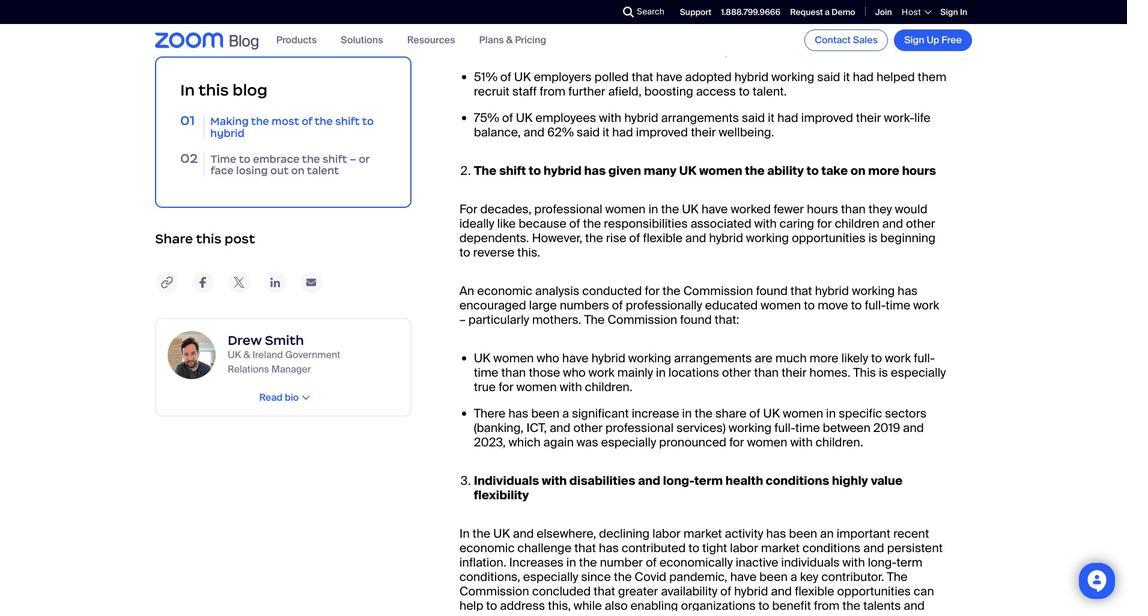 Task type: describe. For each thing, give the bounding box(es) containing it.
had up the given
[[612, 124, 633, 140]]

flexible inside in the uk and elsewhere, declining labor market activity has been an important recent economic challenge that has contributed to tight labor market conditions and persistent inflation. increases in the number of economically inactive individuals with long-term conditions, especially since the covid pandemic, have been a key contributor. the commission concluded that greater availability of hybrid and flexible opportunities can help to address this, while also enabling organizations to benefit from the talent
[[795, 583, 834, 599]]

those
[[529, 364, 560, 380]]

professionally
[[626, 297, 702, 313]]

the inside in the uk and elsewhere, declining labor market activity has been an important recent economic challenge that has contributed to tight labor market conditions and persistent inflation. increases in the number of economically inactive individuals with long-term conditions, especially since the covid pandemic, have been a key contributor. the commission concluded that greater availability of hybrid and flexible opportunities can help to address this, while also enabling organizations to benefit from the talent
[[887, 569, 908, 584]]

a inside in the uk and elsewhere, declining labor market activity has been an important recent economic challenge that has contributed to tight labor market conditions and persistent inflation. increases in the number of economically inactive individuals with long-term conditions, especially since the covid pandemic, have been a key contributor. the commission concluded that greater availability of hybrid and flexible opportunities can help to address this, while also enabling organizations to benefit from the talent
[[791, 569, 797, 584]]

time inside the uk women who have hybrid working arrangements are much more likely to work full- time than those who work mainly in locations other than their homes. this is especially true for women with children.
[[474, 364, 498, 380]]

copy link image
[[155, 271, 179, 295]]

further
[[568, 83, 605, 99]]

to right the help
[[486, 598, 497, 611]]

in inside the uk women who have hybrid working arrangements are much more likely to work full- time than those who work mainly in locations other than their homes. this is especially true for women with children.
[[656, 364, 666, 380]]

0 horizontal spatial work
[[589, 364, 615, 380]]

has left the given
[[584, 163, 606, 178]]

to right move
[[851, 297, 862, 313]]

are
[[755, 350, 773, 366]]

women up the true
[[493, 350, 534, 366]]

disabilities
[[569, 473, 635, 488]]

with inside the uk women who have hybrid working arrangements are much more likely to work full- time than those who work mainly in locations other than their homes. this is especially true for women with children.
[[560, 379, 582, 394]]

request a demo link
[[790, 6, 855, 17]]

key
[[800, 569, 819, 584]]

government
[[285, 349, 340, 361]]

had down talent. at the top
[[777, 110, 798, 125]]

conditions,
[[459, 569, 520, 584]]

had left made
[[855, 28, 876, 44]]

mainly
[[617, 364, 653, 380]]

plans & pricing link
[[479, 34, 546, 47]]

was
[[577, 434, 598, 450]]

70% of uk employers polled that have adopted hybrid working said it had made it easier for them to hire, and 77% said it had improved staff retention.
[[474, 28, 920, 58]]

take
[[821, 163, 848, 178]]

talent
[[307, 164, 339, 177]]

2 horizontal spatial in
[[960, 6, 967, 17]]

to left the tight
[[689, 540, 699, 555]]

of inside 75% of uk employees with hybrid arrangements said it had improved their work-life balance, and 62% said it had improved their wellbeing.
[[502, 110, 513, 125]]

persistent
[[887, 540, 943, 555]]

has inside "there has been a significant increase in the share of uk women in specific sectors (banking, ict, and other professional services) working full-time between 2019 and 2023, which again was especially pronounced for women with children."
[[508, 405, 528, 421]]

economic inside an economic analysis conducted for the commission found that hybrid working has encouraged large numbers of professionally educated women to move to full-time work – particularly mothers. the commission found that:
[[477, 283, 532, 298]]

health
[[725, 473, 763, 488]]

especially inside the uk women who have hybrid working arrangements are much more likely to work full- time than those who work mainly in locations other than their homes. this is especially true for women with children.
[[891, 364, 946, 380]]

1 horizontal spatial market
[[761, 540, 800, 555]]

women up health
[[747, 434, 787, 450]]

uk inside for decades, professional women in the uk have worked fewer hours than they would ideally like because of the responsibilities associated with caring for children and other dependents. however, the rise of flexible and hybrid working opportunities is beginning to reverse this.
[[682, 201, 699, 217]]

many
[[644, 163, 677, 178]]

arrangements for locations
[[674, 350, 752, 366]]

contact sales link
[[805, 29, 888, 51]]

said down request a demo link
[[820, 28, 843, 44]]

opportunities inside in the uk and elsewhere, declining labor market activity has been an important recent economic challenge that has contributed to tight labor market conditions and persistent inflation. increases in the number of economically inactive individuals with long-term conditions, especially since the covid pandemic, have been a key contributor. the commission concluded that greater availability of hybrid and flexible opportunities can help to address this, while also enabling organizations to benefit from the talent
[[837, 583, 911, 599]]

conditions inside individuals with disabilities and long-term health conditions highly value flexibility
[[766, 473, 829, 488]]

said right 62%
[[577, 124, 600, 140]]

to inside making the most of the shift to hybrid
[[362, 115, 374, 128]]

have inside for decades, professional women in the uk have worked fewer hours than they would ideally like because of the responsibilities associated with caring for children and other dependents. however, the rise of flexible and hybrid working opportunities is beginning to reverse this.
[[702, 201, 728, 217]]

hybrid inside 70% of uk employers polled that have adopted hybrid working said it had made it easier for them to hire, and 77% said it had improved staff retention.
[[737, 28, 771, 44]]

especially inside "there has been a significant increase in the share of uk women in specific sectors (banking, ict, and other professional services) working full-time between 2019 and 2023, which again was especially pronounced for women with children."
[[601, 434, 656, 450]]

has up since
[[599, 540, 619, 555]]

social sharing element
[[155, 208, 411, 307]]

term inside in the uk and elsewhere, declining labor market activity has been an important recent economic challenge that has contributed to tight labor market conditions and persistent inflation. increases in the number of economically inactive individuals with long-term conditions, especially since the covid pandemic, have been a key contributor. the commission concluded that greater availability of hybrid and flexible opportunities can help to address this, while also enabling organizations to benefit from the talent
[[897, 554, 923, 570]]

to left move
[[804, 297, 815, 313]]

it down support link
[[678, 42, 684, 58]]

search image
[[623, 7, 634, 17]]

with inside individuals with disabilities and long-term health conditions highly value flexibility
[[542, 473, 567, 488]]

commission inside in the uk and elsewhere, declining labor market activity has been an important recent economic challenge that has contributed to tight labor market conditions and persistent inflation. increases in the number of economically inactive individuals with long-term conditions, especially since the covid pandemic, have been a key contributor. the commission concluded that greater availability of hybrid and flexible opportunities can help to address this, while also enabling organizations to benefit from the talent
[[459, 583, 529, 599]]

increases
[[509, 554, 564, 570]]

0 vertical spatial commission
[[683, 283, 753, 298]]

is inside for decades, professional women in the uk have worked fewer hours than they would ideally like because of the responsibilities associated with caring for children and other dependents. however, the rise of flexible and hybrid working opportunities is beginning to reverse this.
[[868, 230, 878, 245]]

that up since
[[574, 540, 596, 555]]

term inside individuals with disabilities and long-term health conditions highly value flexibility
[[694, 473, 723, 488]]

working inside the uk women who have hybrid working arrangements are much more likely to work full- time than those who work mainly in locations other than their homes. this is especially true for women with children.
[[628, 350, 671, 366]]

hours inside for decades, professional women in the uk have worked fewer hours than they would ideally like because of the responsibilities associated with caring for children and other dependents. however, the rise of flexible and hybrid working opportunities is beginning to reverse this.
[[807, 201, 838, 217]]

it left sales at the right top
[[846, 28, 852, 44]]

elsewhere,
[[537, 525, 596, 541]]

twitter image
[[227, 271, 251, 295]]

resources button
[[407, 34, 455, 47]]

organizations
[[681, 598, 756, 611]]

helped
[[877, 69, 915, 84]]

said down talent. at the top
[[742, 110, 765, 125]]

would
[[895, 201, 927, 217]]

much
[[775, 350, 807, 366]]

women down homes. on the bottom of the page
[[783, 405, 823, 421]]

other inside for decades, professional women in the uk have worked fewer hours than they would ideally like because of the responsibilities associated with caring for children and other dependents. however, the rise of flexible and hybrid working opportunities is beginning to reverse this.
[[906, 215, 935, 231]]

opportunities inside for decades, professional women in the uk have worked fewer hours than they would ideally like because of the responsibilities associated with caring for children and other dependents. however, the rise of flexible and hybrid working opportunities is beginning to reverse this.
[[792, 230, 866, 245]]

to inside the uk women who have hybrid working arrangements are much more likely to work full- time than those who work mainly in locations other than their homes. this is especially true for women with children.
[[871, 350, 882, 366]]

70%
[[474, 28, 500, 44]]

have inside in the uk and elsewhere, declining labor market activity has been an important recent economic challenge that has contributed to tight labor market conditions and persistent inflation. increases in the number of economically inactive individuals with long-term conditions, especially since the covid pandemic, have been a key contributor. the commission concluded that greater availability of hybrid and flexible opportunities can help to address this, while also enabling organizations to benefit from the talent
[[730, 569, 757, 584]]

of inside 51% of uk employers polled that have adopted hybrid working said it had helped them recruit staff from further afield, boosting access to talent.
[[500, 69, 511, 84]]

to inside for decades, professional women in the uk have worked fewer hours than they would ideally like because of the responsibilities associated with caring for children and other dependents. however, the rise of flexible and hybrid working opportunities is beginning to reverse this.
[[459, 244, 470, 260]]

the shift to hybrid has given many uk women the ability to take on more hours
[[474, 163, 936, 178]]

especially inside in the uk and elsewhere, declining labor market activity has been an important recent economic challenge that has contributed to tight labor market conditions and persistent inflation. increases in the number of economically inactive individuals with long-term conditions, especially since the covid pandemic, have been a key contributor. the commission concluded that greater availability of hybrid and flexible opportunities can help to address this, while also enabling organizations to benefit from the talent
[[523, 569, 578, 584]]

professional inside for decades, professional women in the uk have worked fewer hours than they would ideally like because of the responsibilities associated with caring for children and other dependents. however, the rise of flexible and hybrid working opportunities is beginning to reverse this.
[[534, 201, 602, 217]]

of inside an economic analysis conducted for the commission found that hybrid working has encouraged large numbers of professionally educated women to move to full-time work – particularly mothers. the commission found that:
[[612, 297, 623, 313]]

the inside an economic analysis conducted for the commission found that hybrid working has encouraged large numbers of professionally educated women to move to full-time work – particularly mothers. the commission found that:
[[584, 312, 605, 327]]

employees
[[536, 110, 596, 125]]

for inside 70% of uk employers polled that have adopted hybrid working said it had made it easier for them to hire, and 77% said it had improved staff retention.
[[511, 42, 526, 58]]

women inside for decades, professional women in the uk have worked fewer hours than they would ideally like because of the responsibilities associated with caring for children and other dependents. however, the rise of flexible and hybrid working opportunities is beginning to reverse this.
[[605, 201, 646, 217]]

uk right many
[[679, 163, 697, 178]]

of inside making the most of the shift to hybrid
[[302, 115, 312, 128]]

to up decades,
[[529, 163, 541, 178]]

uk inside drew smith uk & ireland government relations manager
[[228, 349, 241, 361]]

02
[[180, 150, 198, 167]]

responsibilities
[[604, 215, 688, 231]]

51% of uk employers polled that have adopted hybrid working said it had helped them recruit staff from further afield, boosting access to talent.
[[474, 69, 947, 99]]

of right number
[[646, 554, 657, 570]]

1 horizontal spatial work
[[885, 350, 911, 366]]

adopted for said
[[688, 28, 734, 44]]

0 horizontal spatial market
[[684, 525, 722, 541]]

0 horizontal spatial labor
[[652, 525, 681, 541]]

afield,
[[608, 83, 642, 99]]

numbers
[[560, 297, 609, 313]]

read
[[259, 391, 283, 404]]

because
[[519, 215, 566, 231]]

retention.
[[793, 42, 846, 58]]

and inside 75% of uk employees with hybrid arrangements said it had improved their work-life balance, and 62% said it had improved their wellbeing.
[[524, 124, 545, 140]]

dependents.
[[459, 230, 529, 245]]

increase
[[632, 405, 679, 421]]

made
[[879, 28, 911, 44]]

can
[[914, 583, 934, 599]]

2 horizontal spatial been
[[789, 525, 817, 541]]

beginning
[[880, 230, 936, 245]]

2 horizontal spatial their
[[856, 110, 881, 125]]

1 horizontal spatial found
[[756, 283, 788, 298]]

had up 51% of uk employers polled that have adopted hybrid working said it had helped them recruit staff from further afield, boosting access to talent.
[[687, 42, 708, 58]]

embrace
[[253, 153, 300, 166]]

has inside an economic analysis conducted for the commission found that hybrid working has encouraged large numbers of professionally educated women to move to full-time work – particularly mothers. the commission found that:
[[898, 283, 918, 298]]

it inside 51% of uk employers polled that have adopted hybrid working said it had helped them recruit staff from further afield, boosting access to talent.
[[843, 69, 850, 84]]

shift up decades,
[[499, 163, 526, 178]]

there has been a significant increase in the share of uk women in specific sectors (banking, ict, and other professional services) working full-time between 2019 and 2023, which again was especially pronounced for women with children.
[[474, 405, 927, 450]]

between
[[823, 420, 871, 435]]

to left benefit
[[758, 598, 769, 611]]

of right availability
[[720, 583, 731, 599]]

reverse
[[473, 244, 514, 260]]

0 horizontal spatial who
[[537, 350, 559, 366]]

women up ict,
[[516, 379, 557, 394]]

them inside 51% of uk employers polled that have adopted hybrid working said it had helped them recruit staff from further afield, boosting access to talent.
[[918, 69, 947, 84]]

have inside 70% of uk employers polled that have adopted hybrid working said it had made it easier for them to hire, and 77% said it had improved staff retention.
[[659, 28, 685, 44]]

important
[[837, 525, 890, 541]]

0 vertical spatial more
[[868, 163, 899, 178]]

of right rise
[[629, 230, 640, 245]]

help
[[459, 598, 483, 611]]

have inside 51% of uk employers polled that have adopted hybrid working said it had helped them recruit staff from further afield, boosting access to talent.
[[656, 69, 682, 84]]

contact
[[815, 34, 851, 46]]

0 horizontal spatial their
[[691, 124, 716, 140]]

challenge
[[517, 540, 572, 555]]

that:
[[715, 312, 739, 327]]

for inside for decades, professional women in the uk have worked fewer hours than they would ideally like because of the responsibilities associated with caring for children and other dependents. however, the rise of flexible and hybrid working opportunities is beginning to reverse this.
[[817, 215, 832, 231]]

pricing
[[515, 34, 546, 47]]

other inside "there has been a significant increase in the share of uk women in specific sectors (banking, ict, and other professional services) working full-time between 2019 and 2023, which again was especially pronounced for women with children."
[[573, 420, 603, 435]]

life
[[914, 110, 931, 125]]

the inside time to embrace the shift – or face losing out on talent
[[302, 153, 320, 166]]

said right 77%
[[652, 42, 675, 58]]

1.888.799.9666
[[721, 6, 781, 17]]

long- inside in the uk and elsewhere, declining labor market activity has been an important recent economic challenge that has contributed to tight labor market conditions and persistent inflation. increases in the number of economically inactive individuals with long-term conditions, especially since the covid pandemic, have been a key contributor. the commission concluded that greater availability of hybrid and flexible opportunities can help to address this, while also enabling organizations to benefit from the talent
[[868, 554, 897, 570]]

them inside 70% of uk employers polled that have adopted hybrid working said it had made it easier for them to hire, and 77% said it had improved staff retention.
[[528, 42, 557, 58]]

drew
[[228, 333, 262, 349]]

economic inside in the uk and elsewhere, declining labor market activity has been an important recent economic challenge that has contributed to tight labor market conditions and persistent inflation. increases in the number of economically inactive individuals with long-term conditions, especially since the covid pandemic, have been a key contributor. the commission concluded that greater availability of hybrid and flexible opportunities can help to address this, while also enabling organizations to benefit from the talent
[[459, 540, 515, 555]]

for
[[459, 201, 477, 217]]

while
[[574, 598, 602, 611]]

hire,
[[574, 42, 597, 58]]

blog
[[233, 81, 268, 100]]

uk inside 75% of uk employees with hybrid arrangements said it had improved their work-life balance, and 62% said it had improved their wellbeing.
[[516, 110, 533, 125]]

staff inside 51% of uk employers polled that have adopted hybrid working said it had helped them recruit staff from further afield, boosting access to talent.
[[512, 83, 537, 99]]

sign up free
[[904, 34, 962, 46]]

0 vertical spatial a
[[825, 6, 830, 17]]

1 horizontal spatial who
[[563, 364, 586, 380]]

professional inside "there has been a significant increase in the share of uk women in specific sectors (banking, ict, and other professional services) working full-time between 2019 and 2023, which again was especially pronounced for women with children."
[[606, 420, 674, 435]]

products
[[276, 34, 317, 47]]

children
[[835, 215, 879, 231]]

decades,
[[480, 201, 531, 217]]

contact sales
[[815, 34, 878, 46]]

hybrid inside in the uk and elsewhere, declining labor market activity has been an important recent economic challenge that has contributed to tight labor market conditions and persistent inflation. increases in the number of economically inactive individuals with long-term conditions, especially since the covid pandemic, have been a key contributor. the commission concluded that greater availability of hybrid and flexible opportunities can help to address this, while also enabling organizations to benefit from the talent
[[734, 583, 768, 599]]

request a demo
[[790, 6, 855, 17]]

bio
[[285, 391, 299, 404]]

polled for afield,
[[594, 69, 629, 84]]

an economic analysis conducted for the commission found that hybrid working has encouraged large numbers of professionally educated women to move to full-time work – particularly mothers. the commission found that:
[[459, 283, 939, 327]]

working inside 70% of uk employers polled that have adopted hybrid working said it had made it easier for them to hire, and 77% said it had improved staff retention.
[[774, 28, 817, 44]]

resources
[[407, 34, 455, 47]]

77%
[[624, 42, 649, 58]]

encouraged
[[459, 297, 526, 313]]

from inside in the uk and elsewhere, declining labor market activity has been an important recent economic challenge that has contributed to tight labor market conditions and persistent inflation. increases in the number of economically inactive individuals with long-term conditions, especially since the covid pandemic, have been a key contributor. the commission concluded that greater availability of hybrid and flexible opportunities can help to address this, while also enabling organizations to benefit from the talent
[[814, 598, 840, 611]]

caring
[[780, 215, 814, 231]]

flexibility
[[474, 487, 529, 503]]

to inside 51% of uk employers polled that have adopted hybrid working said it had helped them recruit staff from further afield, boosting access to talent.
[[739, 83, 750, 99]]

is inside the uk women who have hybrid working arrangements are much more likely to work full- time than those who work mainly in locations other than their homes. this is especially true for women with children.
[[879, 364, 888, 380]]

working inside 51% of uk employers polled that have adopted hybrid working said it had helped them recruit staff from further afield, boosting access to talent.
[[771, 69, 814, 84]]

has right "activity"
[[766, 525, 786, 541]]

address
[[500, 598, 545, 611]]

contributor.
[[821, 569, 884, 584]]

uk inside "there has been a significant increase in the share of uk women in specific sectors (banking, ict, and other professional services) working full-time between 2019 and 2023, which again was especially pronounced for women with children."
[[763, 405, 780, 421]]

uk women who have hybrid working arrangements are much more likely to work full- time than those who work mainly in locations other than their homes. this is especially true for women with children.
[[474, 350, 946, 394]]

significant
[[572, 405, 629, 421]]

access
[[696, 83, 736, 99]]

benefit
[[772, 598, 811, 611]]

of inside 70% of uk employers polled that have adopted hybrid working said it had made it easier for them to hire, and 77% said it had improved staff retention.
[[503, 28, 514, 44]]

support link
[[680, 6, 712, 17]]

time for there has been a significant increase in the share of uk women in specific sectors (banking, ict, and other professional services) working full-time between 2019 and 2023, which again was especially pronounced for women with children.
[[795, 420, 820, 435]]

zoom logo image
[[155, 33, 223, 48]]

working inside an economic analysis conducted for the commission found that hybrid working has encouraged large numbers of professionally educated women to move to full-time work – particularly mothers. the commission found that:
[[852, 283, 895, 298]]

in left specific in the bottom of the page
[[826, 405, 836, 421]]



Task type: locate. For each thing, give the bounding box(es) containing it.
1 vertical spatial a
[[562, 405, 569, 421]]

1 vertical spatial the
[[584, 312, 605, 327]]

0 horizontal spatial full-
[[774, 420, 795, 435]]

move
[[818, 297, 848, 313]]

full- right "share"
[[774, 420, 795, 435]]

search
[[637, 6, 664, 17]]

analysis
[[535, 283, 579, 298]]

arrangements for their
[[661, 110, 739, 125]]

full- for there has been a significant increase in the share of uk women in specific sectors (banking, ict, and other professional services) working full-time between 2019 and 2023, which again was especially pronounced for women with children.
[[774, 420, 795, 435]]

1 horizontal spatial is
[[879, 364, 888, 380]]

time inside "there has been a significant increase in the share of uk women in specific sectors (banking, ict, and other professional services) working full-time between 2019 and 2023, which again was especially pronounced for women with children."
[[795, 420, 820, 435]]

hybrid inside 51% of uk employers polled that have adopted hybrid working said it had helped them recruit staff from further afield, boosting access to talent.
[[735, 69, 769, 84]]

uk inside the uk women who have hybrid working arrangements are much more likely to work full- time than those who work mainly in locations other than their homes. this is especially true for women with children.
[[474, 350, 491, 366]]

with down again
[[542, 473, 567, 488]]

– inside an economic analysis conducted for the commission found that hybrid working has encouraged large numbers of professionally educated women to move to full-time work – particularly mothers. the commission found that:
[[459, 312, 466, 327]]

0 vertical spatial flexible
[[643, 230, 683, 245]]

2 horizontal spatial a
[[825, 6, 830, 17]]

been inside "there has been a significant increase in the share of uk women in specific sectors (banking, ict, and other professional services) working full-time between 2019 and 2023, which again was especially pronounced for women with children."
[[531, 405, 559, 421]]

other inside the uk women who have hybrid working arrangements are much more likely to work full- time than those who work mainly in locations other than their homes. this is especially true for women with children.
[[722, 364, 751, 380]]

1 horizontal spatial on
[[851, 163, 866, 178]]

host
[[902, 7, 921, 17]]

logo blog.svg image
[[230, 32, 258, 51]]

easier
[[474, 42, 508, 58]]

2 vertical spatial other
[[573, 420, 603, 435]]

1 vertical spatial conditions
[[802, 540, 861, 555]]

1.888.799.9666 link
[[721, 6, 781, 17]]

their
[[856, 110, 881, 125], [691, 124, 716, 140], [782, 364, 807, 380]]

1 horizontal spatial been
[[759, 569, 788, 584]]

other left are on the right of the page
[[722, 364, 751, 380]]

working inside "there has been a significant increase in the share of uk women in specific sectors (banking, ict, and other professional services) working full-time between 2019 and 2023, which again was especially pronounced for women with children."
[[729, 420, 772, 435]]

to left hire,
[[560, 42, 571, 58]]

employers inside 70% of uk employers polled that have adopted hybrid working said it had made it easier for them to hire, and 77% said it had improved staff retention.
[[536, 28, 594, 44]]

0 vertical spatial hours
[[902, 163, 936, 178]]

1 vertical spatial opportunities
[[837, 583, 911, 599]]

professional up however,
[[534, 201, 602, 217]]

plans & pricing
[[479, 34, 546, 47]]

uk up inflation.
[[493, 525, 510, 541]]

0 horizontal spatial improved
[[636, 124, 688, 140]]

labor right the tight
[[730, 540, 758, 555]]

children. up significant
[[585, 379, 633, 394]]

0 horizontal spatial than
[[501, 364, 526, 380]]

women down the wellbeing.
[[699, 163, 742, 178]]

time
[[211, 153, 236, 166]]

2 horizontal spatial commission
[[683, 283, 753, 298]]

2 horizontal spatial especially
[[891, 364, 946, 380]]

of right 70%
[[503, 28, 514, 44]]

0 vertical spatial employers
[[536, 28, 594, 44]]

1 vertical spatial economic
[[459, 540, 515, 555]]

their left work-
[[856, 110, 881, 125]]

of right most
[[302, 115, 312, 128]]

mothers.
[[532, 312, 581, 327]]

that inside an economic analysis conducted for the commission found that hybrid working has encouraged large numbers of professionally educated women to move to full-time work – particularly mothers. the commission found that:
[[791, 283, 812, 298]]

long- inside individuals with disabilities and long-term health conditions highly value flexibility
[[663, 473, 694, 488]]

economic up the conditions, in the bottom left of the page
[[459, 540, 515, 555]]

who
[[537, 350, 559, 366], [563, 364, 586, 380]]

with up significant
[[560, 379, 582, 394]]

in for in this blog
[[180, 81, 195, 100]]

flexible right rise
[[643, 230, 683, 245]]

there
[[474, 405, 506, 421]]

working inside for decades, professional women in the uk have worked fewer hours than they would ideally like because of the responsibilities associated with caring for children and other dependents. however, the rise of flexible and hybrid working opportunities is beginning to reverse this.
[[746, 230, 789, 245]]

1 vertical spatial professional
[[606, 420, 674, 435]]

search image
[[623, 7, 634, 17]]

for right 'conducted'
[[645, 283, 660, 298]]

2 vertical spatial been
[[759, 569, 788, 584]]

this.
[[517, 244, 540, 260]]

facebook image
[[191, 271, 215, 295]]

term left health
[[694, 473, 723, 488]]

with inside for decades, professional women in the uk have worked fewer hours than they would ideally like because of the responsibilities associated with caring for children and other dependents. however, the rise of flexible and hybrid working opportunities is beginning to reverse this.
[[754, 215, 777, 231]]

ict,
[[526, 420, 547, 435]]

have left worked
[[702, 201, 728, 217]]

1 horizontal spatial in
[[459, 525, 470, 541]]

economic up particularly in the bottom left of the page
[[477, 283, 532, 298]]

0 vertical spatial other
[[906, 215, 935, 231]]

wellbeing.
[[719, 124, 774, 140]]

1 vertical spatial this
[[196, 231, 221, 247]]

arrangements inside 75% of uk employees with hybrid arrangements said it had improved their work-life balance, and 62% said it had improved their wellbeing.
[[661, 110, 739, 125]]

individuals
[[781, 554, 840, 570]]

1 vertical spatial hours
[[807, 201, 838, 217]]

uk down the shift to hybrid has given many uk women the ability to take on more hours
[[682, 201, 699, 217]]

0 vertical spatial adopted
[[688, 28, 734, 44]]

0 vertical spatial opportunities
[[792, 230, 866, 245]]

educated
[[705, 297, 758, 313]]

1 vertical spatial –
[[459, 312, 466, 327]]

it left 'up'
[[914, 28, 920, 44]]

an
[[820, 525, 834, 541]]

1 horizontal spatial children.
[[816, 434, 863, 450]]

on
[[851, 163, 866, 178], [291, 164, 305, 177]]

of
[[503, 28, 514, 44], [500, 69, 511, 84], [502, 110, 513, 125], [302, 115, 312, 128], [569, 215, 580, 231], [629, 230, 640, 245], [612, 297, 623, 313], [749, 405, 760, 421], [646, 554, 657, 570], [720, 583, 731, 599]]

the down balance,
[[474, 163, 497, 178]]

sign
[[940, 6, 958, 17], [904, 34, 924, 46]]

activity
[[725, 525, 763, 541]]

value
[[871, 473, 903, 488]]

a inside "there has been a significant increase in the share of uk women in specific sectors (banking, ict, and other professional services) working full-time between 2019 and 2023, which again was especially pronounced for women with children."
[[562, 405, 569, 421]]

ireland
[[252, 349, 283, 361]]

to left reverse on the top left of page
[[459, 244, 470, 260]]

1 horizontal spatial improved
[[711, 42, 763, 58]]

75% of uk employees with hybrid arrangements said it had improved their work-life balance, and 62% said it had improved their wellbeing.
[[474, 110, 931, 140]]

uk right plans
[[517, 28, 533, 44]]

0 vertical spatial from
[[540, 83, 565, 99]]

talent.
[[753, 83, 787, 99]]

most
[[272, 115, 299, 128]]

0 horizontal spatial a
[[562, 405, 569, 421]]

worked
[[731, 201, 771, 217]]

inflation.
[[459, 554, 506, 570]]

more
[[868, 163, 899, 178], [810, 350, 839, 366]]

children. down specific in the bottom of the page
[[816, 434, 863, 450]]

this for in
[[198, 81, 229, 100]]

1 vertical spatial is
[[879, 364, 888, 380]]

2 vertical spatial especially
[[523, 569, 578, 584]]

sign in
[[940, 6, 967, 17]]

a
[[825, 6, 830, 17], [562, 405, 569, 421], [791, 569, 797, 584]]

to right time
[[239, 153, 250, 166]]

2 vertical spatial commission
[[459, 583, 529, 599]]

0 horizontal spatial from
[[540, 83, 565, 99]]

highly
[[832, 473, 868, 488]]

working down request
[[774, 28, 817, 44]]

out
[[270, 164, 289, 177]]

1 horizontal spatial staff
[[766, 42, 790, 58]]

1 horizontal spatial commission
[[607, 312, 677, 327]]

the
[[251, 115, 269, 128], [315, 115, 333, 128], [302, 153, 320, 166], [745, 163, 765, 178], [661, 201, 679, 217], [583, 215, 601, 231], [585, 230, 603, 245], [663, 283, 681, 298], [695, 405, 713, 421], [472, 525, 490, 541], [579, 554, 597, 570], [614, 569, 632, 584], [843, 598, 860, 611]]

2 horizontal spatial other
[[906, 215, 935, 231]]

market left an
[[761, 540, 800, 555]]

uk right recruit
[[514, 69, 531, 84]]

0 horizontal spatial the
[[474, 163, 497, 178]]

in inside for decades, professional women in the uk have worked fewer hours than they would ideally like because of the responsibilities associated with caring for children and other dependents. however, the rise of flexible and hybrid working opportunities is beginning to reverse this.
[[648, 201, 658, 217]]

email image
[[299, 271, 323, 295]]

1 vertical spatial in
[[180, 81, 195, 100]]

to inside 70% of uk employers polled that have adopted hybrid working said it had made it easier for them to hire, and 77% said it had improved staff retention.
[[560, 42, 571, 58]]

support
[[680, 6, 712, 17]]

commission down inflation.
[[459, 583, 529, 599]]

1 vertical spatial from
[[814, 598, 840, 611]]

however,
[[532, 230, 582, 245]]

shift inside making the most of the shift to hybrid
[[335, 115, 360, 128]]

this for share
[[196, 231, 221, 247]]

the inside "there has been a significant increase in the share of uk women in specific sectors (banking, ict, and other professional services) working full-time between 2019 and 2023, which again was especially pronounced for women with children."
[[695, 405, 713, 421]]

2 horizontal spatial than
[[841, 201, 866, 217]]

– left or
[[350, 153, 356, 166]]

0 horizontal spatial long-
[[663, 473, 694, 488]]

hybrid inside 75% of uk employees with hybrid arrangements said it had improved their work-life balance, and 62% said it had improved their wellbeing.
[[624, 110, 658, 125]]

smith
[[265, 333, 304, 349]]

in up "free"
[[960, 6, 967, 17]]

shift inside time to embrace the shift – or face losing out on talent
[[323, 153, 347, 166]]

recent
[[893, 525, 929, 541]]

their inside the uk women who have hybrid working arrangements are much more likely to work full- time than those who work mainly in locations other than their homes. this is especially true for women with children.
[[782, 364, 807, 380]]

0 vertical spatial is
[[868, 230, 878, 245]]

and inside 70% of uk employers polled that have adopted hybrid working said it had made it easier for them to hire, and 77% said it had improved staff retention.
[[600, 42, 621, 58]]

them left hire,
[[528, 42, 557, 58]]

0 vertical spatial long-
[[663, 473, 694, 488]]

economically
[[660, 554, 733, 570]]

with inside "there has been a significant increase in the share of uk women in specific sectors (banking, ict, and other professional services) working full-time between 2019 and 2023, which again was especially pronounced for women with children."
[[790, 434, 813, 450]]

0 horizontal spatial term
[[694, 473, 723, 488]]

0 vertical spatial sign
[[940, 6, 958, 17]]

for right the easier
[[511, 42, 526, 58]]

1 horizontal spatial –
[[459, 312, 466, 327]]

& inside drew smith uk & ireland government relations manager
[[243, 349, 250, 361]]

0 vertical spatial time
[[886, 297, 910, 313]]

full- up sectors
[[914, 350, 935, 366]]

1 vertical spatial been
[[789, 525, 817, 541]]

from inside 51% of uk employers polled that have adopted hybrid working said it had helped them recruit staff from further afield, boosting access to talent.
[[540, 83, 565, 99]]

1 vertical spatial them
[[918, 69, 947, 84]]

0 horizontal spatial in
[[180, 81, 195, 100]]

1 vertical spatial children.
[[816, 434, 863, 450]]

staff left 'retention.'
[[766, 42, 790, 58]]

read bio
[[259, 391, 299, 404]]

read bio button
[[256, 391, 311, 404]]

on inside time to embrace the shift – or face losing out on talent
[[291, 164, 305, 177]]

have down 70% of uk employers polled that have adopted hybrid working said it had made it easier for them to hire, and 77% said it had improved staff retention. at the top
[[656, 69, 682, 84]]

improved up the take
[[801, 110, 853, 125]]

work-
[[884, 110, 914, 125]]

0 vertical spatial full-
[[865, 297, 886, 313]]

it down talent. at the top
[[768, 110, 775, 125]]

conditions inside in the uk and elsewhere, declining labor market activity has been an important recent economic challenge that has contributed to tight labor market conditions and persistent inflation. increases in the number of economically inactive individuals with long-term conditions, especially since the covid pandemic, have been a key contributor. the commission concluded that greater availability of hybrid and flexible opportunities can help to address this, while also enabling organizations to benefit from the talent
[[802, 540, 861, 555]]

uk up relations
[[228, 349, 241, 361]]

flexible inside for decades, professional women in the uk have worked fewer hours than they would ideally like because of the responsibilities associated with caring for children and other dependents. however, the rise of flexible and hybrid working opportunities is beginning to reverse this.
[[643, 230, 683, 245]]

hybrid inside the uk women who have hybrid working arrangements are much more likely to work full- time than those who work mainly in locations other than their homes. this is especially true for women with children.
[[591, 350, 625, 366]]

and inside individuals with disabilities and long-term health conditions highly value flexibility
[[638, 473, 660, 488]]

in up the pronounced
[[682, 405, 692, 421]]

them
[[528, 42, 557, 58], [918, 69, 947, 84]]

that down search
[[634, 28, 656, 44]]

the
[[474, 163, 497, 178], [584, 312, 605, 327], [887, 569, 908, 584]]

2 vertical spatial time
[[795, 420, 820, 435]]

post
[[225, 231, 255, 247]]

1 vertical spatial especially
[[601, 434, 656, 450]]

employers for to
[[536, 28, 594, 44]]

0 horizontal spatial sign
[[904, 34, 924, 46]]

arrangements down that:
[[674, 350, 752, 366]]

full- inside an economic analysis conducted for the commission found that hybrid working has encouraged large numbers of professionally educated women to move to full-time work – particularly mothers. the commission found that:
[[865, 297, 886, 313]]

have down search
[[659, 28, 685, 44]]

for inside "there has been a significant increase in the share of uk women in specific sectors (banking, ict, and other professional services) working full-time between 2019 and 2023, which again was especially pronounced for women with children."
[[729, 434, 744, 450]]

0 vertical spatial economic
[[477, 283, 532, 298]]

2 vertical spatial a
[[791, 569, 797, 584]]

uk inside 51% of uk employers polled that have adopted hybrid working said it had helped them recruit staff from further afield, boosting access to talent.
[[514, 69, 531, 84]]

full- inside "there has been a significant increase in the share of uk women in specific sectors (banking, ict, and other professional services) working full-time between 2019 and 2023, which again was especially pronounced for women with children."
[[774, 420, 795, 435]]

uk right 75% at left
[[516, 110, 533, 125]]

full- for an economic analysis conducted for the commission found that hybrid working has encouraged large numbers of professionally educated women to move to full-time work – particularly mothers. the commission found that:
[[865, 297, 886, 313]]

commission
[[683, 283, 753, 298], [607, 312, 677, 327], [459, 583, 529, 599]]

uk
[[517, 28, 533, 44], [514, 69, 531, 84], [516, 110, 533, 125], [679, 163, 697, 178], [682, 201, 699, 217], [228, 349, 241, 361], [474, 350, 491, 366], [763, 405, 780, 421], [493, 525, 510, 541]]

children. inside the uk women who have hybrid working arrangements are much more likely to work full- time than those who work mainly in locations other than their homes. this is especially true for women with children.
[[585, 379, 633, 394]]

for inside the uk women who have hybrid working arrangements are much more likely to work full- time than those who work mainly in locations other than their homes. this is especially true for women with children.
[[499, 379, 514, 394]]

adopted inside 51% of uk employers polled that have adopted hybrid working said it had helped them recruit staff from further afield, boosting access to talent.
[[685, 69, 732, 84]]

or
[[359, 153, 370, 166]]

01
[[180, 113, 195, 129]]

women inside an economic analysis conducted for the commission found that hybrid working has encouraged large numbers of professionally educated women to move to full-time work – particularly mothers. the commission found that:
[[761, 297, 801, 313]]

of right 51%
[[500, 69, 511, 84]]

associated
[[691, 215, 751, 231]]

it right employees
[[603, 124, 609, 140]]

0 vertical spatial arrangements
[[661, 110, 739, 125]]

children. inside "there has been a significant increase in the share of uk women in specific sectors (banking, ict, and other professional services) working full-time between 2019 and 2023, which again was especially pronounced for women with children."
[[816, 434, 863, 450]]

in inside in the uk and elsewhere, declining labor market activity has been an important recent economic challenge that has contributed to tight labor market conditions and persistent inflation. increases in the number of economically inactive individuals with long-term conditions, especially since the covid pandemic, have been a key contributor. the commission concluded that greater availability of hybrid and flexible opportunities can help to address this, while also enabling organizations to benefit from the talent
[[566, 554, 576, 570]]

uk inside in the uk and elsewhere, declining labor market activity has been an important recent economic challenge that has contributed to tight labor market conditions and persistent inflation. increases in the number of economically inactive individuals with long-term conditions, especially since the covid pandemic, have been a key contributor. the commission concluded that greater availability of hybrid and flexible opportunities can help to address this, while also enabling organizations to benefit from the talent
[[493, 525, 510, 541]]

& right plans
[[506, 34, 513, 47]]

drew smith image
[[168, 331, 216, 379]]

1 horizontal spatial labor
[[730, 540, 758, 555]]

has right there
[[508, 405, 528, 421]]

2 vertical spatial full-
[[774, 420, 795, 435]]

demo
[[832, 6, 855, 17]]

to right likely
[[871, 350, 882, 366]]

sign for sign up free
[[904, 34, 924, 46]]

request
[[790, 6, 823, 17]]

adopted inside 70% of uk employers polled that have adopted hybrid working said it had made it easier for them to hire, and 77% said it had improved staff retention.
[[688, 28, 734, 44]]

rise
[[606, 230, 626, 245]]

long- down important at the bottom right of the page
[[868, 554, 897, 570]]

0 vertical spatial been
[[531, 405, 559, 421]]

0 vertical spatial –
[[350, 153, 356, 166]]

plans
[[479, 34, 504, 47]]

1 vertical spatial full-
[[914, 350, 935, 366]]

time for an economic analysis conducted for the commission found that hybrid working has encouraged large numbers of professionally educated women to move to full-time work – particularly mothers. the commission found that:
[[886, 297, 910, 313]]

in for in the uk and elsewhere, declining labor market activity has been an important recent economic challenge that has contributed to tight labor market conditions and persistent inflation. increases in the number of economically inactive individuals with long-term conditions, especially since the covid pandemic, have been a key contributor. the commission concluded that greater availability of hybrid and flexible opportunities can help to address this, while also enabling organizations to benefit from the talent
[[459, 525, 470, 541]]

1 horizontal spatial long-
[[868, 554, 897, 570]]

of inside "there has been a significant increase in the share of uk women in specific sectors (banking, ict, and other professional services) working full-time between 2019 and 2023, which again was especially pronounced for women with children."
[[749, 405, 760, 421]]

0 horizontal spatial commission
[[459, 583, 529, 599]]

None search field
[[579, 2, 626, 22]]

individuals
[[474, 473, 539, 488]]

improved down 1.888.799.9666
[[711, 42, 763, 58]]

0 horizontal spatial children.
[[585, 379, 633, 394]]

staff right recruit
[[512, 83, 537, 99]]

other right ict,
[[573, 420, 603, 435]]

employers for further
[[534, 69, 592, 84]]

that inside 51% of uk employers polled that have adopted hybrid working said it had helped them recruit staff from further afield, boosting access to talent.
[[632, 69, 653, 84]]

uk right "share"
[[763, 405, 780, 421]]

1 horizontal spatial the
[[584, 312, 605, 327]]

2 horizontal spatial time
[[886, 297, 910, 313]]

1 vertical spatial term
[[897, 554, 923, 570]]

– inside time to embrace the shift – or face losing out on talent
[[350, 153, 356, 166]]

polled for hire,
[[597, 28, 631, 44]]

up
[[927, 34, 939, 46]]

(banking,
[[474, 420, 524, 435]]

products button
[[276, 34, 317, 47]]

drew smith uk & ireland government relations manager
[[228, 333, 340, 376]]

0 horizontal spatial is
[[868, 230, 878, 245]]

polled
[[597, 28, 631, 44], [594, 69, 629, 84]]

in inside in the uk and elsewhere, declining labor market activity has been an important recent economic challenge that has contributed to tight labor market conditions and persistent inflation. increases in the number of economically inactive individuals with long-term conditions, especially since the covid pandemic, have been a key contributor. the commission concluded that greater availability of hybrid and flexible opportunities can help to address this, while also enabling organizations to benefit from the talent
[[459, 525, 470, 541]]

1 horizontal spatial time
[[795, 420, 820, 435]]

it down contact sales link
[[843, 69, 850, 84]]

in left since
[[566, 554, 576, 570]]

in this blog
[[180, 81, 268, 100]]

particularly
[[468, 312, 529, 327]]

who right "those" at left
[[563, 364, 586, 380]]

sign up "free"
[[940, 6, 958, 17]]

0 horizontal spatial staff
[[512, 83, 537, 99]]

of right 75% at left
[[502, 110, 513, 125]]

&
[[506, 34, 513, 47], [243, 349, 250, 361]]

given
[[608, 163, 641, 178]]

share
[[715, 405, 747, 421]]

arrangements
[[661, 110, 739, 125], [674, 350, 752, 366]]

ability
[[767, 163, 804, 178]]

that down 77%
[[632, 69, 653, 84]]

0 vertical spatial &
[[506, 34, 513, 47]]

1 vertical spatial long-
[[868, 554, 897, 570]]

especially up this,
[[523, 569, 578, 584]]

other right they
[[906, 215, 935, 231]]

services)
[[676, 420, 726, 435]]

had inside 51% of uk employers polled that have adopted hybrid working said it had helped them recruit staff from further afield, boosting access to talent.
[[853, 69, 874, 84]]

solutions
[[341, 34, 383, 47]]

from down the key
[[814, 598, 840, 611]]

shift
[[335, 115, 360, 128], [323, 153, 347, 166], [499, 163, 526, 178]]

0 vertical spatial professional
[[534, 201, 602, 217]]

commission up that:
[[683, 283, 753, 298]]

2 horizontal spatial full-
[[914, 350, 935, 366]]

polled down search icon
[[597, 28, 631, 44]]

to inside time to embrace the shift – or face losing out on talent
[[239, 153, 250, 166]]

0 horizontal spatial more
[[810, 350, 839, 366]]

their up the shift to hybrid has given many uk women the ability to take on more hours
[[691, 124, 716, 140]]

has down beginning
[[898, 283, 918, 298]]

with down important at the bottom right of the page
[[843, 554, 865, 570]]

with down the afield, on the right of the page
[[599, 110, 621, 125]]

1 horizontal spatial sign
[[940, 6, 958, 17]]

them down sign up free link
[[918, 69, 947, 84]]

hours up would
[[902, 163, 936, 178]]

staff inside 70% of uk employers polled that have adopted hybrid working said it had made it easier for them to hire, and 77% said it had improved staff retention.
[[766, 42, 790, 58]]

1 vertical spatial commission
[[607, 312, 677, 327]]

a left demo
[[825, 6, 830, 17]]

0 vertical spatial especially
[[891, 364, 946, 380]]

this
[[853, 364, 876, 380]]

full- inside the uk women who have hybrid working arrangements are much more likely to work full- time than those who work mainly in locations other than their homes. this is especially true for women with children.
[[914, 350, 935, 366]]

in right 'mainly'
[[656, 364, 666, 380]]

term down "recent"
[[897, 554, 923, 570]]

0 horizontal spatial especially
[[523, 569, 578, 584]]

hybrid inside an economic analysis conducted for the commission found that hybrid working has encouraged large numbers of professionally educated women to move to full-time work – particularly mothers. the commission found that:
[[815, 283, 849, 298]]

boosting
[[644, 83, 693, 99]]

commission down 'conducted'
[[607, 312, 677, 327]]

a left the key
[[791, 569, 797, 584]]

in
[[960, 6, 967, 17], [180, 81, 195, 100], [459, 525, 470, 541]]

1 horizontal spatial hours
[[902, 163, 936, 178]]

conditions left 'highly'
[[766, 473, 829, 488]]

for inside an economic analysis conducted for the commission found that hybrid working has encouraged large numbers of professionally educated women to move to full-time work – particularly mothers. the commission found that:
[[645, 283, 660, 298]]

0 horizontal spatial other
[[573, 420, 603, 435]]

individuals with disabilities and long-term health conditions highly value flexibility
[[474, 473, 903, 503]]

losing
[[236, 164, 268, 177]]

0 vertical spatial them
[[528, 42, 557, 58]]

hybrid inside making the most of the shift to hybrid
[[210, 127, 245, 140]]

than inside for decades, professional women in the uk have worked fewer hours than they would ideally like because of the responsibilities associated with caring for children and other dependents. however, the rise of flexible and hybrid working opportunities is beginning to reverse this.
[[841, 201, 866, 217]]

sign inside sign up free link
[[904, 34, 924, 46]]

adopted for to
[[685, 69, 732, 84]]

sign left 'up'
[[904, 34, 924, 46]]

have inside the uk women who have hybrid working arrangements are much more likely to work full- time than those who work mainly in locations other than their homes. this is especially true for women with children.
[[562, 350, 589, 366]]

1 horizontal spatial than
[[754, 364, 779, 380]]

polled inside 51% of uk employers polled that have adopted hybrid working said it had helped them recruit staff from further afield, boosting access to talent.
[[594, 69, 629, 84]]

sign for sign in
[[940, 6, 958, 17]]

to up or
[[362, 115, 374, 128]]

improved inside 70% of uk employers polled that have adopted hybrid working said it had made it easier for them to hire, and 77% said it had improved staff retention.
[[711, 42, 763, 58]]

contributed
[[622, 540, 686, 555]]

labor up "economically"
[[652, 525, 681, 541]]

with inside in the uk and elsewhere, declining labor market activity has been an important recent economic challenge that has contributed to tight labor market conditions and persistent inflation. increases in the number of economically inactive individuals with long-term conditions, especially since the covid pandemic, have been a key contributor. the commission concluded that greater availability of hybrid and flexible opportunities can help to address this, while also enabling organizations to benefit from the talent
[[843, 554, 865, 570]]

1 vertical spatial sign
[[904, 34, 924, 46]]

1 vertical spatial arrangements
[[674, 350, 752, 366]]

with inside 75% of uk employees with hybrid arrangements said it had improved their work-life balance, and 62% said it had improved their wellbeing.
[[599, 110, 621, 125]]

that down number
[[594, 583, 615, 599]]

1 horizontal spatial full-
[[865, 297, 886, 313]]

1 horizontal spatial them
[[918, 69, 947, 84]]

2 horizontal spatial improved
[[801, 110, 853, 125]]

more inside the uk women who have hybrid working arrangements are much more likely to work full- time than those who work mainly in locations other than their homes. this is especially true for women with children.
[[810, 350, 839, 366]]

is right this
[[879, 364, 888, 380]]

2023,
[[474, 434, 506, 450]]

to left the take
[[807, 163, 819, 178]]

0 horizontal spatial found
[[680, 312, 712, 327]]

1 horizontal spatial a
[[791, 569, 797, 584]]

of right because
[[569, 215, 580, 231]]

work inside an economic analysis conducted for the commission found that hybrid working has encouraged large numbers of professionally educated women to move to full-time work – particularly mothers. the commission found that:
[[913, 297, 939, 313]]

polled inside 70% of uk employers polled that have adopted hybrid working said it had made it easier for them to hire, and 77% said it had improved staff retention.
[[597, 28, 631, 44]]

hybrid inside for decades, professional women in the uk have worked fewer hours than they would ideally like because of the responsibilities associated with caring for children and other dependents. however, the rise of flexible and hybrid working opportunities is beginning to reverse this.
[[709, 230, 743, 245]]

full-
[[865, 297, 886, 313], [914, 350, 935, 366], [774, 420, 795, 435]]

covid
[[635, 569, 666, 584]]

uk inside 70% of uk employers polled that have adopted hybrid working said it had made it easier for them to hire, and 77% said it had improved staff retention.
[[517, 28, 533, 44]]

linkedin image
[[263, 271, 287, 295]]

improved up many
[[636, 124, 688, 140]]

locations
[[669, 364, 719, 380]]



Task type: vqa. For each thing, say whether or not it's contained in the screenshot.
full- inside the There has been a significant increase in the share of UK women in specific sectors (banking, ICT, and other professional services) working full-time between 2019 and 2023, which again was especially pronounced for women with children.
yes



